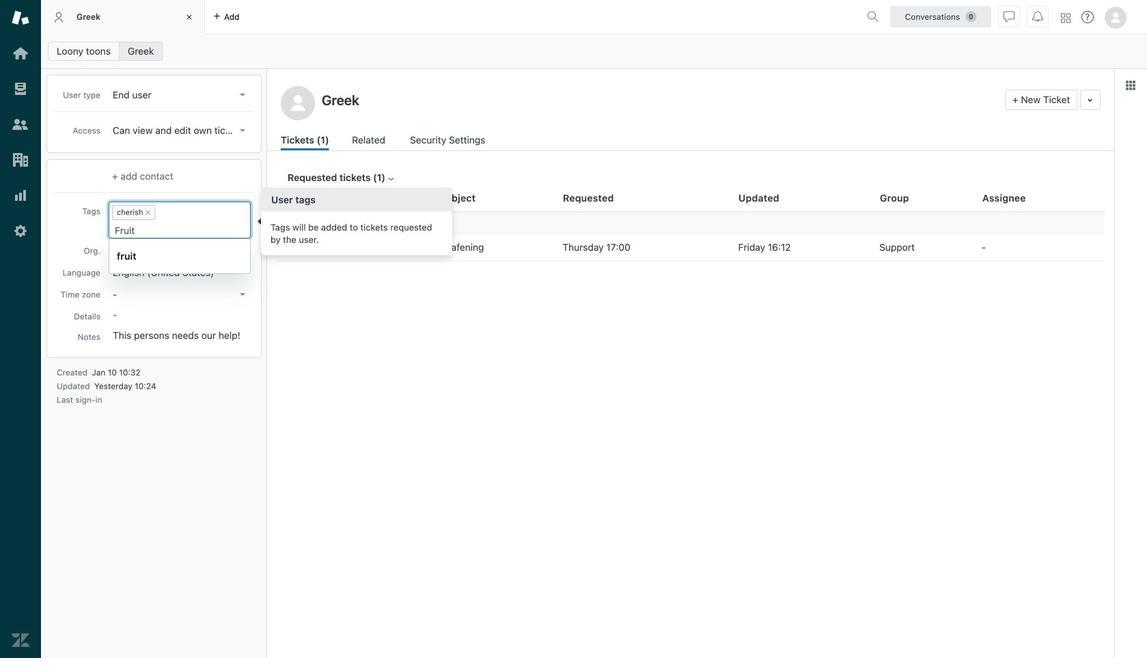 Task type: describe. For each thing, give the bounding box(es) containing it.
button displays agent's chat status as invisible. image
[[1004, 11, 1015, 22]]

3 arrow down image from the top
[[240, 293, 245, 296]]

views image
[[12, 80, 29, 98]]

customers image
[[12, 116, 29, 133]]

get started image
[[12, 44, 29, 62]]

1 arrow down image from the top
[[240, 94, 245, 96]]

secondary element
[[41, 38, 1148, 65]]

close image
[[183, 10, 196, 24]]

zendesk image
[[12, 632, 29, 649]]

main element
[[0, 0, 41, 658]]

get help image
[[1082, 11, 1094, 23]]

1 arrow down image from the top
[[240, 249, 245, 252]]

organizations image
[[12, 151, 29, 169]]



Task type: locate. For each thing, give the bounding box(es) containing it.
grid
[[267, 185, 1115, 658]]

menu
[[109, 202, 250, 223]]

None text field
[[318, 90, 1000, 110]]

reporting image
[[12, 187, 29, 204]]

zendesk support image
[[12, 9, 29, 27]]

2 vertical spatial arrow down image
[[240, 293, 245, 296]]

Select All Tickets checkbox
[[288, 194, 297, 202]]

1 vertical spatial arrow down image
[[240, 271, 245, 274]]

0 vertical spatial arrow down image
[[240, 249, 245, 252]]

arrow down image
[[240, 94, 245, 96], [240, 129, 245, 132]]

notifications image
[[1033, 11, 1044, 22]]

apps image
[[1126, 80, 1137, 91]]

None field
[[109, 223, 250, 238]]

tab
[[41, 0, 205, 34]]

2 arrow down image from the top
[[240, 271, 245, 274]]

zendesk products image
[[1062, 13, 1071, 23]]

1 vertical spatial arrow down image
[[240, 129, 245, 132]]

None checkbox
[[288, 243, 297, 252]]

tabs tab list
[[41, 0, 862, 34]]

2 arrow down image from the top
[[240, 129, 245, 132]]

admin image
[[12, 222, 29, 240]]

arrow down image
[[240, 249, 245, 252], [240, 271, 245, 274], [240, 293, 245, 296]]

0 vertical spatial arrow down image
[[240, 94, 245, 96]]



Task type: vqa. For each thing, say whether or not it's contained in the screenshot.
Workspaces dropdown button at left top
no



